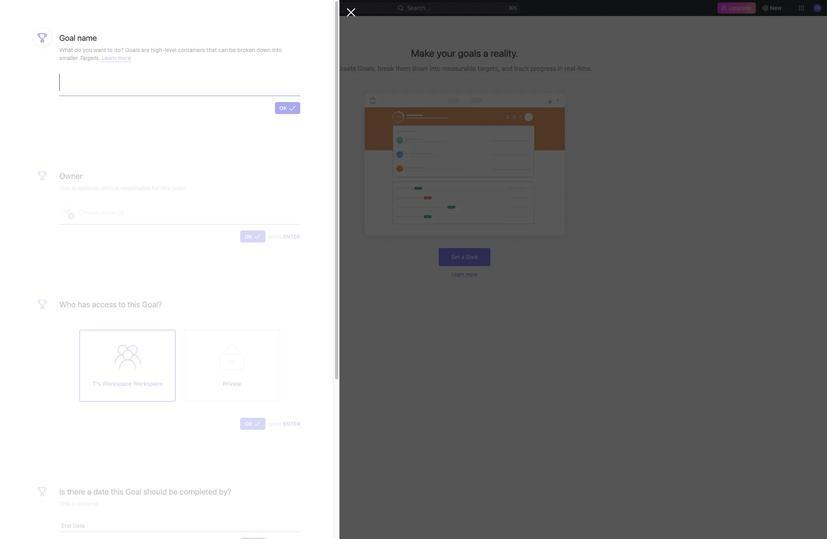 Task type: locate. For each thing, give the bounding box(es) containing it.
1 horizontal spatial be
[[229, 46, 236, 53]]

to
[[107, 46, 113, 53], [119, 300, 126, 309]]

0 horizontal spatial workspace
[[102, 380, 132, 387]]

learn
[[102, 54, 116, 61], [452, 271, 465, 277]]

press
[[269, 233, 282, 240], [269, 421, 282, 427]]

0 vertical spatial press
[[269, 233, 282, 240]]

0 horizontal spatial be
[[169, 487, 178, 497]]

be right should
[[169, 487, 178, 497]]

be right 'can'
[[229, 46, 236, 53]]

more down do?
[[118, 54, 131, 61]]

be inside what do you want to do? goals are high-level containers that can be broken down into smaller
[[229, 46, 236, 53]]

1 vertical spatial this
[[111, 487, 124, 497]]

team space link
[[19, 180, 97, 193]]

learn more link down set a goal
[[452, 271, 478, 277]]

press enter
[[269, 233, 300, 240], [269, 421, 300, 427]]

1 vertical spatial be
[[169, 487, 178, 497]]

0 horizontal spatial learn
[[102, 54, 116, 61]]

want
[[94, 46, 106, 53]]

more
[[118, 54, 131, 61], [466, 271, 478, 277]]

0 horizontal spatial learn more link
[[102, 54, 131, 62]]

0 vertical spatial be
[[229, 46, 236, 53]]

dialog containing goal name
[[0, 0, 356, 540]]

to right access
[[119, 300, 126, 309]]

ok button
[[275, 102, 300, 114], [240, 231, 266, 243], [240, 418, 266, 430]]

0 horizontal spatial down
[[257, 46, 271, 53]]

1 press enter from the top
[[269, 233, 300, 240]]

ok button for owner
[[240, 231, 266, 243]]

0 horizontal spatial this
[[111, 487, 124, 497]]

be
[[229, 46, 236, 53], [169, 487, 178, 497]]

0 vertical spatial more
[[118, 54, 131, 61]]

this for to
[[128, 300, 140, 309]]

team space
[[19, 183, 51, 190]]

2 vertical spatial a
[[87, 487, 91, 497]]

0 vertical spatial a
[[483, 47, 489, 59]]

down down make on the top
[[412, 65, 428, 72]]

owner(s)
[[101, 209, 124, 216]]

time.
[[578, 65, 593, 72]]

goal up what
[[59, 33, 75, 42]]

1 vertical spatial ok button
[[240, 231, 266, 243]]

space
[[35, 183, 51, 190]]

1 enter from the top
[[283, 233, 300, 240]]

targets . learn more
[[80, 54, 131, 61]]

date
[[93, 487, 109, 497]]

press enter for who has access to this goal?
[[269, 421, 300, 427]]

this for date
[[111, 487, 124, 497]]

0 vertical spatial down
[[257, 46, 271, 53]]

more down set a goal
[[466, 271, 478, 277]]

do
[[75, 46, 81, 53]]

make your goals a reality.
[[411, 47, 518, 59]]

1 vertical spatial press enter
[[269, 421, 300, 427]]

track
[[514, 65, 529, 72]]

1 vertical spatial ok
[[245, 233, 252, 240]]

1 vertical spatial learn
[[452, 271, 465, 277]]

1 vertical spatial into
[[430, 65, 441, 72]]

private
[[223, 380, 241, 387]]

1 horizontal spatial into
[[430, 65, 441, 72]]

upgrade
[[729, 4, 752, 11]]

ok button for who has access to this goal?
[[240, 418, 266, 430]]

home
[[19, 42, 35, 48]]

workspace
[[102, 380, 132, 387], [133, 380, 163, 387]]

measurable
[[442, 65, 476, 72]]

who
[[59, 300, 76, 309]]

down right broken
[[257, 46, 271, 53]]

goals
[[125, 46, 140, 53]]

sidebar navigation
[[0, 16, 102, 540]]

2 horizontal spatial a
[[483, 47, 489, 59]]

them
[[396, 65, 411, 72]]

a up targets,
[[483, 47, 489, 59]]

into down the your
[[430, 65, 441, 72]]

0 vertical spatial this
[[128, 300, 140, 309]]

1 workspace from the left
[[102, 380, 132, 387]]

2 press from the top
[[269, 421, 282, 427]]

what do you want to do? goals are high-level containers that can be broken down into smaller
[[59, 46, 282, 61]]

a right set
[[462, 254, 465, 260]]

name
[[77, 33, 97, 42]]

1 vertical spatial learn more link
[[452, 271, 478, 277]]

down
[[257, 46, 271, 53], [412, 65, 428, 72]]

0 horizontal spatial to
[[107, 46, 113, 53]]

press for owner
[[269, 233, 282, 240]]

1 vertical spatial enter
[[283, 421, 300, 427]]

you
[[83, 46, 92, 53]]

2 vertical spatial goal
[[125, 487, 142, 497]]

0 vertical spatial ok button
[[275, 102, 300, 114]]

real-
[[565, 65, 578, 72]]

0 horizontal spatial a
[[87, 487, 91, 497]]

0 vertical spatial enter
[[283, 233, 300, 240]]

high-
[[151, 46, 165, 53]]

1 vertical spatial to
[[119, 300, 126, 309]]

2 vertical spatial ok
[[245, 421, 252, 427]]

0 vertical spatial to
[[107, 46, 113, 53]]

learn down set
[[452, 271, 465, 277]]

dialog
[[0, 0, 356, 540]]

search...
[[407, 4, 430, 11]]

upgrade link
[[718, 2, 756, 14]]

this right date
[[111, 487, 124, 497]]

enter
[[283, 233, 300, 240], [283, 421, 300, 427]]

into right broken
[[272, 46, 282, 53]]

1 vertical spatial press
[[269, 421, 282, 427]]

0 vertical spatial ok
[[279, 105, 287, 111]]

t's
[[93, 380, 101, 387]]

2 vertical spatial ok button
[[240, 418, 266, 430]]

level
[[165, 46, 177, 53]]

your
[[437, 47, 456, 59]]

smaller
[[59, 54, 78, 61]]

ok
[[279, 105, 287, 111], [245, 233, 252, 240], [245, 421, 252, 427]]

a left date
[[87, 487, 91, 497]]

1 horizontal spatial workspace
[[133, 380, 163, 387]]

enter for who has access to this goal?
[[283, 421, 300, 427]]

None text field
[[59, 74, 300, 96]]

2 horizontal spatial goal
[[466, 254, 478, 260]]

this left the goal? in the bottom left of the page
[[128, 300, 140, 309]]

goal right set
[[466, 254, 478, 260]]

2 enter from the top
[[283, 421, 300, 427]]

1 vertical spatial down
[[412, 65, 428, 72]]

set a goal
[[451, 254, 478, 260]]

are
[[141, 46, 149, 53]]

choose owner(s)
[[79, 209, 124, 216]]

0 vertical spatial learn more link
[[102, 54, 131, 62]]

2 press enter from the top
[[269, 421, 300, 427]]

.
[[99, 54, 100, 61]]

learn more link down do?
[[102, 54, 131, 62]]

create
[[337, 65, 356, 72]]

1 horizontal spatial a
[[462, 254, 465, 260]]

into
[[272, 46, 282, 53], [430, 65, 441, 72]]

should
[[143, 487, 167, 497]]

1 horizontal spatial down
[[412, 65, 428, 72]]

0 vertical spatial into
[[272, 46, 282, 53]]

access
[[92, 300, 117, 309]]

0 vertical spatial learn
[[102, 54, 116, 61]]

1 horizontal spatial learn more link
[[452, 271, 478, 277]]

1 horizontal spatial this
[[128, 300, 140, 309]]

learn more
[[452, 271, 478, 277]]

goal left should
[[125, 487, 142, 497]]

0 horizontal spatial more
[[118, 54, 131, 61]]

0 horizontal spatial into
[[272, 46, 282, 53]]

1 press from the top
[[269, 233, 282, 240]]

learn right .
[[102, 54, 116, 61]]

0 horizontal spatial goal
[[59, 33, 75, 42]]

team
[[19, 183, 33, 190]]

this
[[128, 300, 140, 309], [111, 487, 124, 497]]

1 horizontal spatial to
[[119, 300, 126, 309]]

to left do?
[[107, 46, 113, 53]]

learn more link
[[102, 54, 131, 62], [452, 271, 478, 277]]

1 horizontal spatial more
[[466, 271, 478, 277]]

goal
[[59, 33, 75, 42], [466, 254, 478, 260], [125, 487, 142, 497]]

0 vertical spatial goal
[[59, 33, 75, 42]]

a
[[483, 47, 489, 59], [462, 254, 465, 260], [87, 487, 91, 497]]

is
[[59, 487, 65, 497]]

learn more link inside "dialog"
[[102, 54, 131, 62]]

1 vertical spatial more
[[466, 271, 478, 277]]

0 vertical spatial press enter
[[269, 233, 300, 240]]



Task type: vqa. For each thing, say whether or not it's contained in the screenshot.
leftmost Workspace
yes



Task type: describe. For each thing, give the bounding box(es) containing it.
goal name
[[59, 33, 97, 42]]

1 vertical spatial goal
[[466, 254, 478, 260]]

press for who has access to this goal?
[[269, 421, 282, 427]]

choose
[[79, 209, 99, 216]]

completed
[[180, 487, 217, 497]]

new button
[[759, 2, 787, 14]]

by?
[[219, 487, 231, 497]]

goals
[[458, 47, 481, 59]]

progress
[[531, 65, 556, 72]]

press enter for owner
[[269, 233, 300, 240]]

a inside "dialog"
[[87, 487, 91, 497]]

break
[[378, 65, 394, 72]]

home link
[[3, 39, 99, 52]]

goal?
[[142, 300, 162, 309]]

has
[[78, 300, 90, 309]]

there
[[67, 487, 85, 497]]

1 horizontal spatial goal
[[125, 487, 142, 497]]

2 workspace from the left
[[133, 380, 163, 387]]

that
[[207, 46, 217, 53]]

targets
[[80, 54, 99, 61]]

down inside what do you want to do? goals are high-level containers that can be broken down into smaller
[[257, 46, 271, 53]]

ok for owner
[[245, 233, 252, 240]]

what
[[59, 46, 73, 53]]

1 horizontal spatial learn
[[452, 271, 465, 277]]

team space tree
[[3, 167, 99, 275]]

is there a date this goal should be completed by?
[[59, 487, 231, 497]]

1 vertical spatial a
[[462, 254, 465, 260]]

⌘k
[[509, 4, 517, 11]]

goals,
[[358, 65, 376, 72]]

set
[[451, 254, 460, 260]]

make
[[411, 47, 435, 59]]

broken
[[237, 46, 255, 53]]

in
[[558, 65, 563, 72]]

do?
[[114, 46, 124, 53]]

learn inside "dialog"
[[102, 54, 116, 61]]

t's workspace workspace
[[93, 380, 163, 387]]

can
[[218, 46, 228, 53]]

new
[[770, 4, 782, 11]]

owner
[[59, 172, 83, 181]]

and
[[502, 65, 513, 72]]

none text field inside "dialog"
[[59, 74, 300, 96]]

into inside what do you want to do? goals are high-level containers that can be broken down into smaller
[[272, 46, 282, 53]]

targets,
[[478, 65, 500, 72]]

reality.
[[491, 47, 518, 59]]

create goals, break them down into measurable targets, and track progress in real-time.
[[337, 65, 593, 72]]

containers
[[178, 46, 205, 53]]

ok for who has access to this goal?
[[245, 421, 252, 427]]

who has access to this goal?
[[59, 300, 162, 309]]

to inside what do you want to do? goals are high-level containers that can be broken down into smaller
[[107, 46, 113, 53]]

enter for owner
[[283, 233, 300, 240]]

more inside "dialog"
[[118, 54, 131, 61]]



